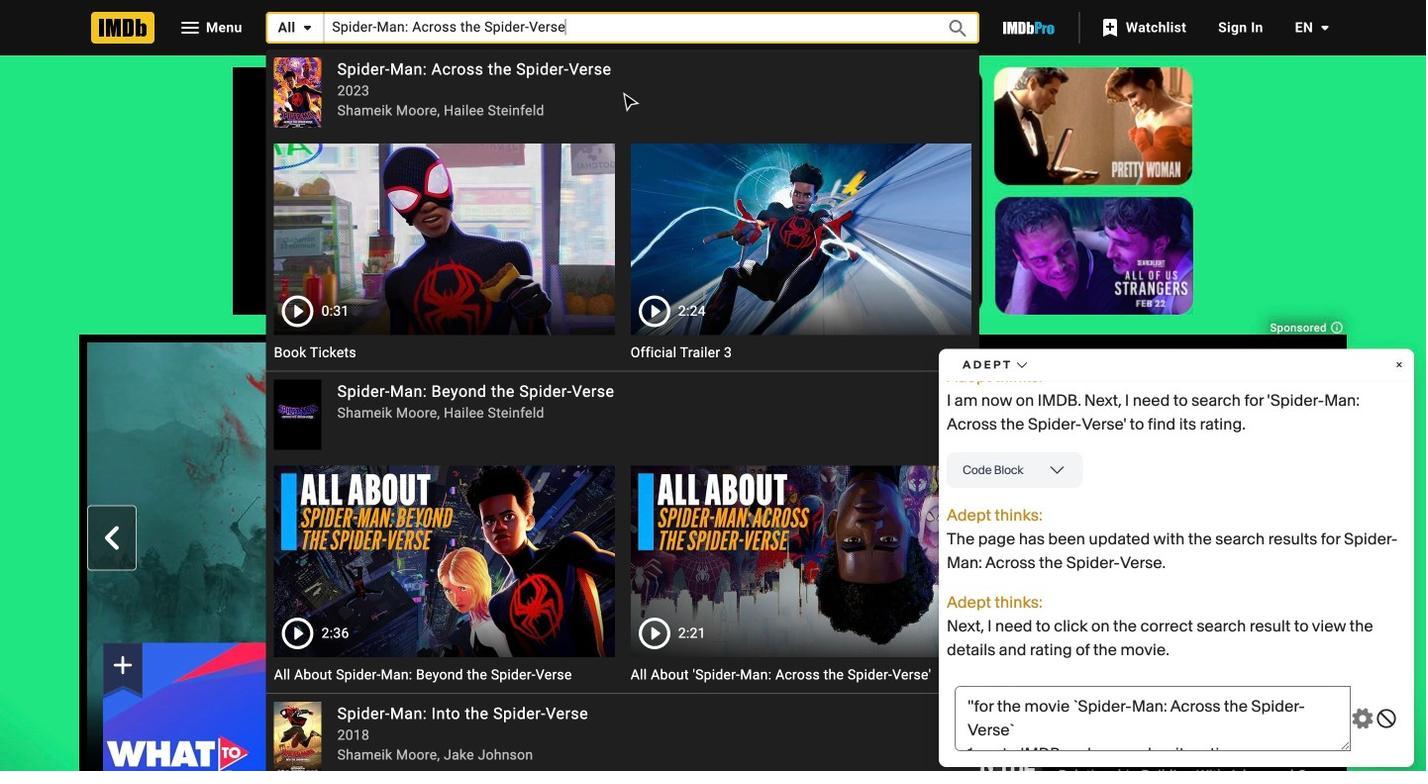 Task type: describe. For each thing, give the bounding box(es) containing it.
chevron left inline image
[[100, 526, 124, 550]]

1 arrow drop down image from the left
[[295, 16, 319, 40]]

5 things to stream this week image
[[87, 342, 928, 771]]

2 arrow drop down image from the left
[[1313, 16, 1337, 40]]

Search IMDb text field
[[324, 12, 924, 43]]

submit search image
[[946, 17, 970, 40]]

home image
[[91, 12, 154, 44]]

spaceman image
[[955, 703, 1043, 771]]



Task type: vqa. For each thing, say whether or not it's contained in the screenshot.
room (2015)
no



Task type: locate. For each thing, give the bounding box(es) containing it.
arrow drop down image
[[295, 16, 319, 40], [1313, 16, 1337, 40]]

1 horizontal spatial arrow drop down image
[[1313, 16, 1337, 40]]

group
[[87, 342, 928, 771], [103, 643, 266, 771]]

5 things to watch for the week of feb. 26 image
[[103, 643, 266, 771], [103, 643, 266, 771]]

menu image
[[178, 16, 202, 40]]

the watchers image
[[955, 410, 1043, 539]]

None field
[[324, 12, 924, 43]]

watchlist image
[[1098, 16, 1122, 40]]

0 horizontal spatial arrow drop down image
[[295, 16, 319, 40]]

chevron right inline image
[[891, 526, 915, 550]]

imdb exclusive #181: zendaya image
[[955, 557, 1043, 686]]

None search field
[[266, 12, 979, 44]]



